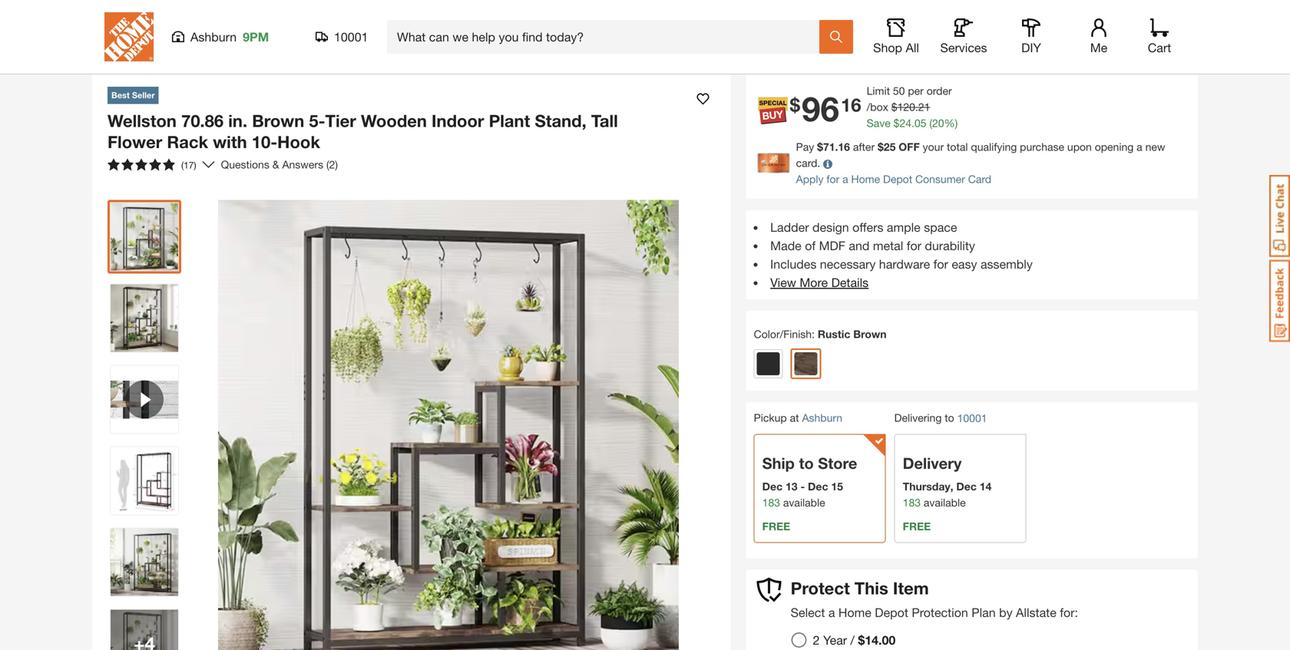 Task type: locate. For each thing, give the bounding box(es) containing it.
select
[[791, 605, 825, 620]]

color/finish
[[754, 328, 812, 341]]

1 horizontal spatial to
[[945, 412, 954, 424]]

of
[[805, 238, 816, 253]]

apply
[[796, 173, 824, 185]]

rack
[[167, 132, 208, 152]]

rustic brown plant stands bb jw0254gx e1.1 image
[[111, 285, 178, 352]]

#
[[915, 44, 920, 55], [1003, 44, 1008, 55], [1125, 44, 1130, 55]]

store up 15
[[818, 454, 857, 473]]

1 vertical spatial for
[[907, 238, 921, 253]]

1 vertical spatial store
[[818, 454, 857, 473]]

protect this item select a home depot protection plan by allstate for:
[[791, 578, 1078, 620]]

2 horizontal spatial for
[[934, 257, 948, 271]]

free down 13
[[762, 520, 790, 533]]

0 vertical spatial store
[[1079, 44, 1101, 55]]

0 horizontal spatial #
[[915, 44, 920, 55]]

in.
[[228, 111, 247, 131]]

for down info image
[[827, 173, 839, 185]]

5-
[[309, 111, 325, 131]]

2 183 from the left
[[903, 496, 921, 509]]

available down -
[[783, 496, 825, 509]]

plant left "stand,"
[[489, 111, 530, 131]]

/
[[121, 46, 124, 58], [851, 633, 855, 648]]

home up 2 year / $14.00
[[838, 605, 871, 620]]

3 dec from the left
[[956, 480, 977, 493]]

total
[[947, 141, 968, 153]]

all
[[906, 40, 919, 55]]

pickup
[[754, 412, 787, 424]]

details
[[831, 275, 869, 290]]

item
[[893, 578, 929, 599]]

0 horizontal spatial free
[[762, 520, 790, 533]]

metal
[[873, 238, 903, 253]]

for up "hardware"
[[907, 238, 921, 253]]

16
[[841, 94, 861, 116]]

ship to store dec 13 - dec 15 183 available
[[762, 454, 857, 509]]

rustic brown plant stands bb jw0254gx c3.4 image
[[111, 610, 178, 650]]

. down 120
[[912, 117, 915, 129]]

183 down thursday,
[[903, 496, 921, 509]]

depot inside the protect this item select a home depot protection plan by allstate for:
[[875, 605, 908, 620]]

183 down ship
[[762, 496, 780, 509]]

dec left 13
[[762, 480, 783, 493]]

0 horizontal spatial a
[[828, 605, 835, 620]]

0 horizontal spatial to
[[799, 454, 814, 473]]

$ right save
[[894, 117, 900, 129]]

0 vertical spatial depot
[[883, 173, 912, 185]]

hardware
[[879, 257, 930, 271]]

6336190097112 image
[[111, 366, 178, 433]]

2 horizontal spatial dec
[[956, 480, 977, 493]]

1 vertical spatial .
[[912, 117, 915, 129]]

rustic brown plant stands bb jw0254gx 40.2 image
[[111, 447, 178, 515]]

depot down 25
[[883, 173, 912, 185]]

10001 right 'delivering'
[[957, 412, 987, 425]]

available down thursday,
[[924, 496, 966, 509]]

0 vertical spatial /
[[121, 46, 124, 58]]

shop all button
[[872, 18, 921, 55]]

protection
[[912, 605, 968, 620]]

2 horizontal spatial #
[[1125, 44, 1130, 55]]

a right select
[[828, 605, 835, 620]]

1 183 from the left
[[762, 496, 780, 509]]

10001 button
[[316, 29, 369, 45]]

0 horizontal spatial brown
[[252, 111, 304, 131]]

rustic brown plant stands bb jw0254gx a0.3 image
[[111, 529, 178, 596]]

ashburn 9pm
[[190, 30, 269, 44]]

183
[[762, 496, 780, 509], [903, 496, 921, 509]]

1 vertical spatial depot
[[875, 605, 908, 620]]

1 horizontal spatial available
[[924, 496, 966, 509]]

25
[[884, 141, 896, 153]]

plant inside wellston 70.86 in. brown 5-tier wooden indoor plant stand, tall flower rack with 10-hook
[[489, 111, 530, 131]]

store left sku
[[1079, 44, 1101, 55]]

to up -
[[799, 454, 814, 473]]

free down thursday,
[[903, 520, 931, 533]]

/box
[[867, 101, 888, 113]]

2 vertical spatial a
[[828, 605, 835, 620]]

after
[[853, 141, 875, 153]]

1 horizontal spatial #
[[1003, 44, 1008, 55]]

183 inside delivery thursday, dec 14 183 available
[[903, 496, 921, 509]]

... button
[[100, 42, 115, 64]]

/ inside the / outdoors
[[121, 46, 124, 58]]

new
[[1145, 141, 1165, 153]]

home down after
[[851, 173, 880, 185]]

1 horizontal spatial plant
[[489, 111, 530, 131]]

$ 96 16
[[790, 88, 861, 129]]

me button
[[1074, 18, 1123, 55]]

card
[[968, 173, 991, 185]]

(2)
[[326, 158, 338, 171]]

2 available from the left
[[924, 496, 966, 509]]

9pm
[[243, 30, 269, 44]]

hook
[[277, 132, 320, 152]]

live chat image
[[1269, 175, 1290, 257]]

ample
[[887, 220, 921, 235]]

apply for a home depot consumer card link
[[796, 173, 991, 185]]

store
[[1079, 44, 1101, 55], [818, 454, 857, 473]]

brown up 10-
[[252, 111, 304, 131]]

dec inside delivery thursday, dec 14 183 available
[[956, 480, 977, 493]]

rustic brown image
[[795, 352, 818, 376]]

brown for in.
[[252, 111, 304, 131]]

0 horizontal spatial 183
[[762, 496, 780, 509]]

0 vertical spatial plant
[[356, 44, 384, 59]]

wooden
[[361, 111, 427, 131]]

for down durability
[[934, 257, 948, 271]]

dec right -
[[808, 480, 828, 493]]

1 vertical spatial a
[[842, 173, 848, 185]]

dec
[[762, 480, 783, 493], [808, 480, 828, 493], [956, 480, 977, 493]]

0 horizontal spatial dec
[[762, 480, 783, 493]]

/ right year
[[851, 633, 855, 648]]

to inside ship to store dec 13 - dec 15 183 available
[[799, 454, 814, 473]]

1 available from the left
[[783, 496, 825, 509]]

ship
[[762, 454, 795, 473]]

plant left stands at the left top of page
[[356, 44, 384, 59]]

ashburn right 'at'
[[802, 412, 842, 424]]

# left bb-
[[1003, 44, 1008, 55]]

0 vertical spatial 10001
[[334, 30, 368, 44]]

1 horizontal spatial 10001
[[957, 412, 987, 425]]

depot
[[883, 173, 912, 185], [875, 605, 908, 620]]

/ right ...
[[121, 46, 124, 58]]

to for 10001
[[945, 412, 954, 424]]

home
[[851, 173, 880, 185], [838, 605, 871, 620]]

10001 left stands at the left top of page
[[334, 30, 368, 44]]

1 free from the left
[[762, 520, 790, 533]]

diy
[[1021, 40, 1041, 55]]

2 free from the left
[[903, 520, 931, 533]]

1 vertical spatial brown
[[853, 328, 887, 341]]

# right internet
[[915, 44, 920, 55]]

0 vertical spatial for
[[827, 173, 839, 185]]

for
[[827, 173, 839, 185], [907, 238, 921, 253], [934, 257, 948, 271]]

to left 10001 link
[[945, 412, 954, 424]]

0 horizontal spatial for
[[827, 173, 839, 185]]

0 vertical spatial .
[[915, 101, 918, 113]]

70.86
[[181, 111, 224, 131]]

brown right rustic
[[853, 328, 887, 341]]

2 year / $14.00
[[813, 633, 896, 648]]

free
[[762, 520, 790, 533], [903, 520, 931, 533]]

0 horizontal spatial plant
[[356, 44, 384, 59]]

0 horizontal spatial store
[[818, 454, 857, 473]]

1 horizontal spatial ashburn
[[802, 412, 842, 424]]

offers
[[853, 220, 883, 235]]

1 horizontal spatial 183
[[903, 496, 921, 509]]

21
[[918, 101, 930, 113]]

brown inside wellston 70.86 in. brown 5-tier wooden indoor plant stand, tall flower rack with 10-hook
[[252, 111, 304, 131]]

2 horizontal spatial a
[[1137, 141, 1142, 153]]

more
[[800, 275, 828, 290]]

1 horizontal spatial dec
[[808, 480, 828, 493]]

diy button
[[1007, 18, 1056, 55]]

a down 71.16
[[842, 173, 848, 185]]

120
[[897, 101, 915, 113]]

apply now image
[[758, 153, 796, 173]]

# right sku
[[1125, 44, 1130, 55]]

0 vertical spatial ashburn
[[190, 30, 237, 44]]

1 vertical spatial home
[[838, 605, 871, 620]]

ladder design offers ample space made of mdf and metal for durability includes necessary hardware for easy assembly view more details
[[770, 220, 1033, 290]]

0 horizontal spatial /
[[121, 46, 124, 58]]

0 horizontal spatial 10001
[[334, 30, 368, 44]]

depot down item on the bottom of the page
[[875, 605, 908, 620]]

shop
[[873, 40, 902, 55]]

a
[[1137, 141, 1142, 153], [842, 173, 848, 185], [828, 605, 835, 620]]

info image
[[823, 160, 833, 169]]

1 vertical spatial /
[[851, 633, 855, 648]]

available inside delivery thursday, dec 14 183 available
[[924, 496, 966, 509]]

to for store
[[799, 454, 814, 473]]

delivering to 10001
[[894, 412, 987, 425]]

1 horizontal spatial free
[[903, 520, 931, 533]]

10001 inside delivering to 10001
[[957, 412, 987, 425]]

1 horizontal spatial for
[[907, 238, 921, 253]]

services button
[[939, 18, 988, 55]]

0 horizontal spatial ashburn
[[190, 30, 237, 44]]

off
[[899, 141, 920, 153]]

0 vertical spatial brown
[[252, 111, 304, 131]]

. down per
[[915, 101, 918, 113]]

dec left 14
[[956, 480, 977, 493]]

(
[[929, 117, 932, 129]]

outdoors link
[[131, 44, 182, 59]]

0 horizontal spatial available
[[783, 496, 825, 509]]

pickup at ashburn
[[754, 412, 842, 424]]

What can we help you find today? search field
[[397, 21, 819, 53]]

1 vertical spatial to
[[799, 454, 814, 473]]

$ left 96
[[790, 94, 800, 116]]

a inside the protect this item select a home depot protection plan by allstate for:
[[828, 605, 835, 620]]

ashburn left 9pm
[[190, 30, 237, 44]]

assembly
[[981, 257, 1033, 271]]

ashburn button
[[802, 412, 842, 424]]

1 vertical spatial 10001
[[957, 412, 987, 425]]

to inside delivering to 10001
[[945, 412, 954, 424]]

answers
[[282, 158, 323, 171]]

and
[[849, 238, 870, 253]]

0 vertical spatial to
[[945, 412, 954, 424]]

available inside ship to store dec 13 - dec 15 183 available
[[783, 496, 825, 509]]

.
[[915, 101, 918, 113], [912, 117, 915, 129]]

1 horizontal spatial brown
[[853, 328, 887, 341]]

0 vertical spatial a
[[1137, 141, 1142, 153]]

/ outdoors
[[121, 44, 182, 59]]

a left new
[[1137, 141, 1142, 153]]

5 stars image
[[108, 159, 175, 171]]

the home depot logo image
[[104, 12, 154, 61]]

1 vertical spatial plant
[[489, 111, 530, 131]]

purchase
[[1020, 141, 1064, 153]]



Task type: vqa. For each thing, say whether or not it's contained in the screenshot.
CHEER
no



Task type: describe. For each thing, give the bounding box(es) containing it.
delivering
[[894, 412, 942, 424]]

home inside the protect this item select a home depot protection plan by allstate for:
[[838, 605, 871, 620]]

your total qualifying purchase upon opening a new card.
[[796, 141, 1165, 169]]

wellston
[[108, 111, 177, 131]]

1 horizontal spatial /
[[851, 633, 855, 648]]

questions & answers (2)
[[221, 158, 338, 171]]

rustic
[[818, 328, 850, 341]]

with
[[213, 132, 247, 152]]

$ inside $ 96 16
[[790, 94, 800, 116]]

consumer
[[915, 173, 965, 185]]

:
[[812, 328, 815, 341]]

made
[[770, 238, 802, 253]]

pay $ 71.16 after $ 25 off
[[796, 141, 920, 153]]

durability
[[925, 238, 975, 253]]

1 # from the left
[[915, 44, 920, 55]]

plant stands
[[356, 44, 426, 59]]

$ right pay
[[817, 141, 823, 153]]

plant stands link
[[356, 44, 426, 59]]

71.16
[[823, 141, 850, 153]]

plan
[[972, 605, 996, 620]]

tier
[[325, 111, 356, 131]]

stand,
[[535, 111, 586, 131]]

feedback link image
[[1269, 260, 1290, 342]]

$ down 50
[[891, 101, 897, 113]]

2 vertical spatial for
[[934, 257, 948, 271]]

limit
[[867, 84, 890, 97]]

...
[[100, 46, 115, 59]]

1 horizontal spatial store
[[1079, 44, 1101, 55]]

$14.00
[[858, 633, 896, 648]]

3 # from the left
[[1125, 44, 1130, 55]]

per
[[908, 84, 924, 97]]

store inside ship to store dec 13 - dec 15 183 available
[[818, 454, 857, 473]]

indoor
[[432, 111, 484, 131]]

free for to
[[762, 520, 790, 533]]

321566046
[[922, 44, 968, 55]]

2
[[813, 633, 820, 648]]

50
[[893, 84, 905, 97]]

at
[[790, 412, 799, 424]]

24
[[900, 117, 912, 129]]

limit 50 per order /box $ 120 . 21 save $ 24 . 05 ( 20 %)
[[867, 84, 958, 129]]

1 dec from the left
[[762, 480, 783, 493]]

10001 link
[[957, 410, 987, 426]]

necessary
[[820, 257, 876, 271]]

delivery
[[903, 454, 962, 473]]

cart link
[[1143, 18, 1176, 55]]

your
[[923, 141, 944, 153]]

stands
[[387, 44, 426, 59]]

rustic brown plant stands bb jw0254gx 64.0 image
[[111, 203, 178, 271]]

includes
[[770, 257, 817, 271]]

10-
[[252, 132, 277, 152]]

2 dec from the left
[[808, 480, 828, 493]]

13
[[786, 480, 798, 493]]

internet # 321566046 model # bb-jw0254gx store sku # 1008163475
[[880, 44, 1184, 55]]

outdoors
[[131, 44, 182, 59]]

(17)
[[181, 160, 196, 170]]

delivery thursday, dec 14 183 available
[[903, 454, 992, 509]]

20
[[932, 117, 944, 129]]

(17) button
[[101, 152, 202, 177]]

free for thursday,
[[903, 520, 931, 533]]

-
[[801, 480, 805, 493]]

brown for rustic
[[853, 328, 887, 341]]

1 vertical spatial ashburn
[[802, 412, 842, 424]]

color/finish : rustic brown
[[754, 328, 887, 341]]

0 horizontal spatial .
[[912, 117, 915, 129]]

$ right after
[[878, 141, 884, 153]]

&
[[272, 158, 279, 171]]

mdf
[[819, 238, 845, 253]]

save
[[867, 117, 891, 129]]

1 horizontal spatial a
[[842, 173, 848, 185]]

a inside your total qualifying purchase upon opening a new card.
[[1137, 141, 1142, 153]]

cart
[[1148, 40, 1171, 55]]

shop all
[[873, 40, 919, 55]]

qualifying
[[971, 141, 1017, 153]]

for:
[[1060, 605, 1078, 620]]

wellston 70.86 in. brown 5-tier wooden indoor plant stand, tall flower rack with 10-hook
[[108, 111, 618, 152]]

upon
[[1067, 141, 1092, 153]]

96
[[802, 88, 839, 129]]

design
[[812, 220, 849, 235]]

2 # from the left
[[1003, 44, 1008, 55]]

%)
[[944, 117, 958, 129]]

easy
[[952, 257, 977, 271]]

183 inside ship to store dec 13 - dec 15 183 available
[[762, 496, 780, 509]]

tall
[[591, 111, 618, 131]]

best seller
[[111, 90, 155, 100]]

thursday,
[[903, 480, 953, 493]]

black image
[[757, 352, 780, 376]]

0 vertical spatial home
[[851, 173, 880, 185]]

sku
[[1104, 44, 1123, 55]]

apply for a home depot consumer card
[[796, 173, 991, 185]]

bb-
[[1011, 44, 1027, 55]]

seller
[[132, 90, 155, 100]]

by
[[999, 605, 1013, 620]]

me
[[1090, 40, 1108, 55]]

10001 inside 10001 button
[[334, 30, 368, 44]]

1 horizontal spatial .
[[915, 101, 918, 113]]

protect
[[791, 578, 850, 599]]

15
[[831, 480, 843, 493]]

best
[[111, 90, 130, 100]]



